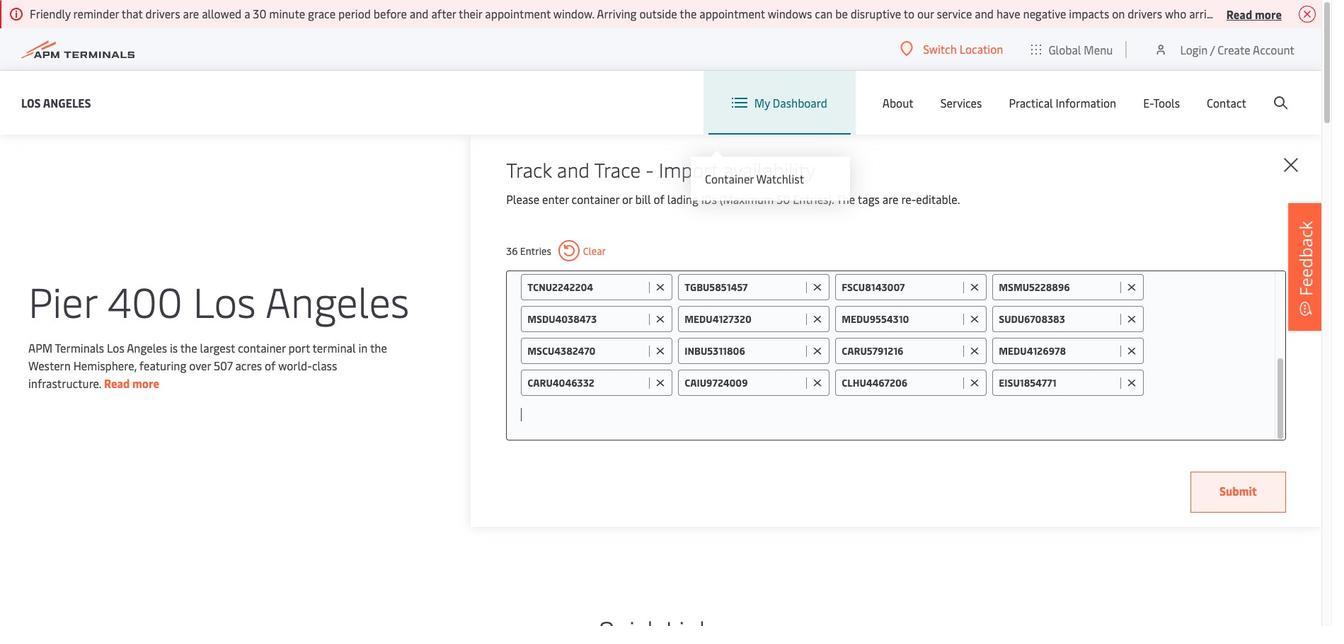 Task type: vqa. For each thing, say whether or not it's contained in the screenshot.
TYPE OR PASTE YOUR IDS HERE text box
yes



Task type: describe. For each thing, give the bounding box(es) containing it.
feedback button
[[1289, 203, 1324, 331]]

services button
[[941, 71, 983, 135]]

switch location button
[[901, 41, 1004, 57]]

practical
[[1009, 95, 1054, 110]]

arrive
[[1190, 6, 1219, 21]]

class
[[312, 357, 337, 373]]

minute
[[269, 6, 305, 21]]

negative
[[1024, 6, 1067, 21]]

allowed
[[202, 6, 242, 21]]

30
[[253, 6, 267, 21]]

have
[[997, 6, 1021, 21]]

2 a from the left
[[1327, 6, 1333, 21]]

0 horizontal spatial and
[[410, 6, 429, 21]]

los for terminals
[[107, 340, 124, 355]]

tools
[[1154, 95, 1181, 110]]

hemisphere,
[[73, 357, 137, 373]]

contact button
[[1207, 71, 1247, 135]]

1 drivers from the left
[[146, 6, 180, 21]]

1 that from the left
[[122, 6, 143, 21]]

apm
[[28, 340, 52, 355]]

practical information
[[1009, 95, 1117, 110]]

feedback
[[1295, 221, 1318, 296]]

2 on from the left
[[1222, 6, 1234, 21]]

friendly
[[30, 6, 71, 21]]

angeles for apm terminals los angeles is the largest container port terminal in the western hemisphere, featuring over 507 acres of world-class infrastructure.
[[127, 340, 167, 355]]

la secondary image
[[90, 360, 338, 573]]

after
[[432, 6, 456, 21]]

drivers
[[1265, 6, 1301, 21]]

global menu button
[[1018, 28, 1128, 70]]

e-tools
[[1144, 95, 1181, 110]]

1 horizontal spatial and
[[557, 156, 590, 183]]

create
[[1218, 41, 1251, 57]]

-
[[646, 156, 654, 183]]

2 horizontal spatial the
[[680, 6, 697, 21]]

track
[[507, 156, 552, 183]]

0 horizontal spatial angeles
[[43, 95, 91, 110]]

reminder
[[73, 6, 119, 21]]

apm terminals los angeles is the largest container port terminal in the western hemisphere, featuring over 507 acres of world-class infrastructure.
[[28, 340, 387, 391]]

container watchlist link
[[705, 171, 808, 186]]

services
[[941, 95, 983, 110]]

pier 400 los angeles
[[28, 272, 410, 328]]

my
[[755, 95, 770, 110]]

(maximum
[[720, 191, 774, 207]]

practical information button
[[1009, 71, 1117, 135]]

clear
[[583, 244, 606, 257]]

friendly reminder that drivers are allowed a 30 minute grace period before and after their appointment window. arriving outside the appointment windows can be disruptive to our service and have negative impacts on drivers who arrive on time. drivers that a
[[30, 6, 1333, 21]]

about button
[[883, 71, 914, 135]]

who
[[1166, 6, 1187, 21]]

36
[[507, 244, 518, 257]]

los angeles
[[21, 95, 91, 110]]

impacts
[[1070, 6, 1110, 21]]

2 appointment from the left
[[700, 6, 766, 21]]

terminals
[[55, 340, 104, 355]]

dashboard
[[773, 95, 828, 110]]

about
[[883, 95, 914, 110]]

clear button
[[559, 240, 606, 261]]

western
[[28, 357, 71, 373]]

read more for read more 'button'
[[1227, 6, 1283, 22]]

of inside apm terminals los angeles is the largest container port terminal in the western hemisphere, featuring over 507 acres of world-class infrastructure.
[[265, 357, 276, 373]]

terminal
[[313, 340, 356, 355]]

menu
[[1085, 41, 1114, 57]]

is
[[170, 340, 178, 355]]

1 appointment from the left
[[485, 6, 551, 21]]

submit button
[[1191, 472, 1287, 513]]

more for read more link
[[132, 375, 159, 391]]

our
[[918, 6, 935, 21]]

or
[[623, 191, 633, 207]]

over
[[189, 357, 211, 373]]

container inside apm terminals los angeles is the largest container port terminal in the western hemisphere, featuring over 507 acres of world-class infrastructure.
[[238, 340, 286, 355]]

disruptive
[[851, 6, 902, 21]]

read more button
[[1227, 5, 1283, 23]]

1 on from the left
[[1113, 6, 1125, 21]]

my dashboard button
[[732, 71, 828, 135]]

to
[[904, 6, 915, 21]]

2 drivers from the left
[[1128, 6, 1163, 21]]

lading
[[668, 191, 699, 207]]

entries
[[520, 244, 552, 257]]

switch
[[924, 41, 957, 57]]

re-
[[902, 191, 917, 207]]

account
[[1254, 41, 1295, 57]]

editable.
[[917, 191, 961, 207]]

0 vertical spatial container
[[572, 191, 620, 207]]

port
[[289, 340, 310, 355]]

login / create account
[[1181, 41, 1295, 57]]

largest
[[200, 340, 235, 355]]



Task type: locate. For each thing, give the bounding box(es) containing it.
before
[[374, 6, 407, 21]]

1 vertical spatial read more
[[104, 375, 159, 391]]

read
[[1227, 6, 1253, 22], [104, 375, 130, 391]]

their
[[459, 6, 483, 21]]

2 that from the left
[[1303, 6, 1325, 21]]

please enter container or bill of lading ids (maximum 50 entries). the tags are re-editable.
[[507, 191, 961, 207]]

1 horizontal spatial more
[[1256, 6, 1283, 22]]

read more
[[1227, 6, 1283, 22], [104, 375, 159, 391]]

0 vertical spatial angeles
[[43, 95, 91, 110]]

0 horizontal spatial of
[[265, 357, 276, 373]]

outside
[[640, 6, 678, 21]]

1 horizontal spatial the
[[370, 340, 387, 355]]

time.
[[1237, 6, 1262, 21]]

of
[[654, 191, 665, 207], [265, 357, 276, 373]]

read for read more 'button'
[[1227, 6, 1253, 22]]

a right close alert image
[[1327, 6, 1333, 21]]

container
[[705, 171, 754, 186]]

0 horizontal spatial read
[[104, 375, 130, 391]]

0 horizontal spatial a
[[244, 6, 250, 21]]

service
[[937, 6, 973, 21]]

read for read more link
[[104, 375, 130, 391]]

infrastructure.
[[28, 375, 101, 391]]

400
[[108, 272, 183, 328]]

0 horizontal spatial on
[[1113, 6, 1125, 21]]

the right the "outside"
[[680, 6, 697, 21]]

a
[[244, 6, 250, 21], [1327, 6, 1333, 21]]

featuring
[[139, 357, 186, 373]]

close alert image
[[1300, 6, 1317, 23]]

1 horizontal spatial that
[[1303, 6, 1325, 21]]

container up the acres
[[238, 340, 286, 355]]

can
[[815, 6, 833, 21]]

los angeles link
[[21, 94, 91, 112]]

the
[[837, 191, 856, 207]]

0 horizontal spatial more
[[132, 375, 159, 391]]

0 horizontal spatial appointment
[[485, 6, 551, 21]]

and up enter
[[557, 156, 590, 183]]

0 horizontal spatial read more
[[104, 375, 159, 391]]

period
[[339, 6, 371, 21]]

on
[[1113, 6, 1125, 21], [1222, 6, 1234, 21]]

that
[[122, 6, 143, 21], [1303, 6, 1325, 21]]

and left have
[[975, 6, 994, 21]]

switch location
[[924, 41, 1004, 57]]

0 vertical spatial of
[[654, 191, 665, 207]]

window.
[[554, 6, 595, 21]]

0 vertical spatial read more
[[1227, 6, 1283, 22]]

on right impacts
[[1113, 6, 1125, 21]]

los inside apm terminals los angeles is the largest container port terminal in the western hemisphere, featuring over 507 acres of world-class infrastructure.
[[107, 340, 124, 355]]

please
[[507, 191, 540, 207]]

1 horizontal spatial drivers
[[1128, 6, 1163, 21]]

availability
[[724, 156, 816, 183]]

login
[[1181, 41, 1208, 57]]

of right bill
[[654, 191, 665, 207]]

/
[[1211, 41, 1216, 57]]

1 horizontal spatial los
[[107, 340, 124, 355]]

tags
[[858, 191, 880, 207]]

angeles for pier 400 los angeles
[[265, 272, 410, 328]]

more inside read more 'button'
[[1256, 6, 1283, 22]]

ids
[[702, 191, 717, 207]]

appointment
[[485, 6, 551, 21], [700, 6, 766, 21]]

drivers left who
[[1128, 6, 1163, 21]]

los for 400
[[193, 272, 256, 328]]

1 horizontal spatial read
[[1227, 6, 1253, 22]]

enter
[[542, 191, 569, 207]]

0 horizontal spatial container
[[238, 340, 286, 355]]

container
[[572, 191, 620, 207], [238, 340, 286, 355]]

drivers left allowed
[[146, 6, 180, 21]]

Type or paste your IDs here text field
[[521, 402, 1261, 427]]

read more up login / create account
[[1227, 6, 1283, 22]]

information
[[1056, 95, 1117, 110]]

50
[[777, 191, 791, 207]]

2 vertical spatial angeles
[[127, 340, 167, 355]]

read up login / create account
[[1227, 6, 1253, 22]]

watchlist
[[757, 171, 804, 186]]

bill
[[636, 191, 651, 207]]

1 vertical spatial los
[[193, 272, 256, 328]]

the right the in
[[370, 340, 387, 355]]

more down 'featuring'
[[132, 375, 159, 391]]

that right drivers
[[1303, 6, 1325, 21]]

the
[[680, 6, 697, 21], [180, 340, 197, 355], [370, 340, 387, 355]]

that right reminder
[[122, 6, 143, 21]]

global menu
[[1049, 41, 1114, 57]]

1 vertical spatial are
[[883, 191, 899, 207]]

2 horizontal spatial and
[[975, 6, 994, 21]]

world-
[[278, 357, 312, 373]]

1 horizontal spatial of
[[654, 191, 665, 207]]

read inside 'button'
[[1227, 6, 1253, 22]]

0 vertical spatial more
[[1256, 6, 1283, 22]]

submit
[[1220, 483, 1258, 499]]

2 horizontal spatial angeles
[[265, 272, 410, 328]]

entries).
[[793, 191, 834, 207]]

507
[[214, 357, 233, 373]]

windows
[[768, 6, 813, 21]]

1 horizontal spatial container
[[572, 191, 620, 207]]

read more link
[[104, 375, 159, 391]]

Entered ID text field
[[528, 280, 646, 294], [685, 280, 803, 294], [999, 280, 1118, 294], [528, 312, 646, 326], [685, 312, 803, 326], [842, 312, 960, 326], [528, 344, 646, 358], [685, 344, 803, 358], [842, 344, 960, 358], [999, 344, 1118, 358]]

0 horizontal spatial los
[[21, 95, 41, 110]]

Entered ID text field
[[842, 280, 960, 294], [999, 312, 1118, 326], [528, 376, 646, 390], [685, 376, 803, 390], [842, 376, 960, 390], [999, 376, 1118, 390]]

0 vertical spatial are
[[183, 6, 199, 21]]

0 vertical spatial los
[[21, 95, 41, 110]]

and left the after
[[410, 6, 429, 21]]

container watchlist
[[705, 171, 804, 186]]

are
[[183, 6, 199, 21], [883, 191, 899, 207]]

read down hemisphere,
[[104, 375, 130, 391]]

global
[[1049, 41, 1082, 57]]

pier
[[28, 272, 97, 328]]

1 horizontal spatial a
[[1327, 6, 1333, 21]]

2 horizontal spatial los
[[193, 272, 256, 328]]

grace
[[308, 6, 336, 21]]

1 horizontal spatial are
[[883, 191, 899, 207]]

los
[[21, 95, 41, 110], [193, 272, 256, 328], [107, 340, 124, 355]]

1 horizontal spatial on
[[1222, 6, 1234, 21]]

more
[[1256, 6, 1283, 22], [132, 375, 159, 391]]

more up account
[[1256, 6, 1283, 22]]

in
[[359, 340, 368, 355]]

0 vertical spatial read
[[1227, 6, 1253, 22]]

1 horizontal spatial read more
[[1227, 6, 1283, 22]]

1 vertical spatial container
[[238, 340, 286, 355]]

36 entries
[[507, 244, 552, 257]]

1 vertical spatial angeles
[[265, 272, 410, 328]]

1 horizontal spatial appointment
[[700, 6, 766, 21]]

angeles inside apm terminals los angeles is the largest container port terminal in the western hemisphere, featuring over 507 acres of world-class infrastructure.
[[127, 340, 167, 355]]

appointment left windows
[[700, 6, 766, 21]]

1 vertical spatial read
[[104, 375, 130, 391]]

1 vertical spatial of
[[265, 357, 276, 373]]

read more down hemisphere,
[[104, 375, 159, 391]]

are left allowed
[[183, 6, 199, 21]]

contact
[[1207, 95, 1247, 110]]

0 horizontal spatial that
[[122, 6, 143, 21]]

read more for read more link
[[104, 375, 159, 391]]

0 horizontal spatial are
[[183, 6, 199, 21]]

container left or
[[572, 191, 620, 207]]

appointment right "their"
[[485, 6, 551, 21]]

trace
[[594, 156, 641, 183]]

are left re-
[[883, 191, 899, 207]]

2 vertical spatial los
[[107, 340, 124, 355]]

0 horizontal spatial drivers
[[146, 6, 180, 21]]

0 horizontal spatial the
[[180, 340, 197, 355]]

import
[[659, 156, 719, 183]]

1 vertical spatial more
[[132, 375, 159, 391]]

1 a from the left
[[244, 6, 250, 21]]

acres
[[235, 357, 262, 373]]

more for read more 'button'
[[1256, 6, 1283, 22]]

1 horizontal spatial angeles
[[127, 340, 167, 355]]

and
[[410, 6, 429, 21], [975, 6, 994, 21], [557, 156, 590, 183]]

the right is
[[180, 340, 197, 355]]

of right the acres
[[265, 357, 276, 373]]

a left 30 on the top left of page
[[244, 6, 250, 21]]

login / create account link
[[1155, 28, 1295, 70]]

e-tools button
[[1144, 71, 1181, 135]]

on left time.
[[1222, 6, 1234, 21]]



